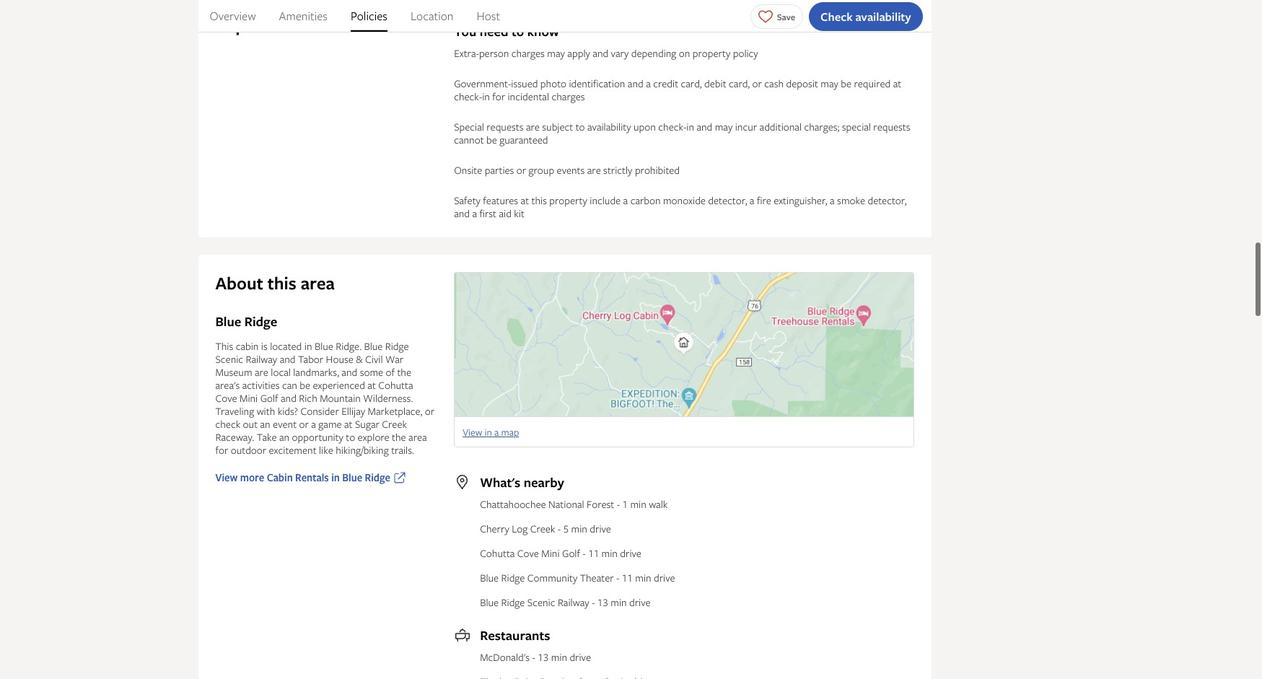 Task type: describe. For each thing, give the bounding box(es) containing it.
located
[[270, 340, 302, 353]]

location
[[411, 8, 454, 24]]

smoke
[[837, 194, 865, 207]]

to inside special requests are subject to availability upon check-in and may incur additional charges; special requests cannot be guaranteed
[[576, 120, 585, 134]]

- inside list
[[532, 651, 535, 664]]

ridge for blue ridge
[[245, 313, 277, 331]]

trails.
[[391, 443, 414, 457]]

cash
[[765, 77, 784, 90]]

log
[[512, 522, 528, 536]]

1 horizontal spatial property
[[693, 46, 731, 60]]

in right 'rentals'
[[331, 471, 340, 485]]

0 vertical spatial the
[[397, 365, 411, 379]]

cannot
[[454, 133, 484, 147]]

charges;
[[804, 120, 840, 134]]

photo
[[541, 77, 567, 90]]

or right event at bottom
[[299, 417, 309, 431]]

wilderness.
[[363, 391, 413, 405]]

and left tabor
[[280, 352, 296, 366]]

about
[[215, 272, 263, 295]]

parties
[[485, 163, 514, 177]]

strictly
[[604, 163, 633, 177]]

special
[[842, 120, 871, 134]]

a left fire
[[750, 194, 755, 207]]

0 vertical spatial charges
[[512, 46, 545, 60]]

view
[[215, 471, 238, 485]]

traveling
[[215, 404, 254, 418]]

national
[[549, 498, 584, 511]]

landmarks,
[[293, 365, 339, 379]]

incidental
[[508, 90, 549, 103]]

check- inside the 'government-issued photo identification and a credit card, debit card, or cash deposit may be required at check-in for incidental charges'
[[454, 90, 482, 103]]

like
[[319, 443, 333, 457]]

- left 1
[[617, 498, 620, 511]]

check- inside special requests are subject to availability upon check-in and may incur additional charges; special requests cannot be guaranteed
[[659, 120, 687, 134]]

creek inside this cabin is located in blue ridge. blue ridge scenic railway and tabor house & civil war museum are local landmarks, and some of the area's activities can be experienced at cohutta cove mini golf and rich mountain wilderness. traveling with kids? consider ellijay marketplace, or check out an event or a game at sugar creek raceway. take an opportunity to explore the area for outdoor excitement like hiking/biking trails.
[[382, 417, 407, 431]]

vary
[[611, 46, 629, 60]]

0 horizontal spatial area
[[301, 272, 335, 295]]

at inside the 'government-issued photo identification and a credit card, debit card, or cash deposit may be required at check-in for incidental charges'
[[893, 77, 902, 90]]

save button
[[750, 4, 803, 29]]

local
[[271, 365, 291, 379]]

event
[[273, 417, 297, 431]]

issued
[[511, 77, 538, 90]]

- up blue ridge community theater - 11 min drive
[[583, 547, 586, 560]]

on
[[679, 46, 690, 60]]

museum
[[215, 365, 252, 379]]

area inside this cabin is located in blue ridge. blue ridge scenic railway and tabor house & civil war museum are local landmarks, and some of the area's activities can be experienced at cohutta cove mini golf and rich mountain wilderness. traveling with kids? consider ellijay marketplace, or check out an event or a game at sugar creek raceway. take an opportunity to explore the area for outdoor excitement like hiking/biking trails.
[[409, 430, 427, 444]]

1 horizontal spatial creek
[[530, 522, 555, 536]]

in inside this cabin is located in blue ridge. blue ridge scenic railway and tabor house & civil war museum are local landmarks, and some of the area's activities can be experienced at cohutta cove mini golf and rich mountain wilderness. traveling with kids? consider ellijay marketplace, or check out an event or a game at sugar creek raceway. take an opportunity to explore the area for outdoor excitement like hiking/biking trails.
[[304, 340, 312, 353]]

1 card, from the left
[[681, 77, 702, 90]]

policy
[[733, 46, 758, 60]]

include
[[590, 194, 621, 207]]

aid
[[499, 207, 512, 220]]

you
[[454, 23, 477, 41]]

0 horizontal spatial an
[[260, 417, 270, 431]]

know
[[527, 23, 559, 41]]

and left rich
[[281, 391, 297, 405]]

1 vertical spatial cohutta
[[480, 547, 515, 560]]

in inside the 'government-issued photo identification and a credit card, debit card, or cash deposit may be required at check-in for incidental charges'
[[482, 90, 490, 103]]

- right 'theater'
[[616, 571, 620, 585]]

guaranteed
[[500, 133, 548, 147]]

charges inside the 'government-issued photo identification and a credit card, debit card, or cash deposit may be required at check-in for incidental charges'
[[552, 90, 585, 103]]

theater
[[580, 571, 614, 585]]

chattahoochee national forest - 1 min walk
[[480, 498, 668, 511]]

at right game
[[344, 417, 353, 431]]

1 horizontal spatial an
[[279, 430, 290, 444]]

and left "vary"
[[593, 46, 609, 60]]

blue left the 'ridge.'
[[315, 340, 333, 353]]

rentals
[[295, 471, 329, 485]]

carbon
[[631, 194, 661, 207]]

take
[[257, 430, 277, 444]]

- down 'theater'
[[592, 596, 595, 609]]

walk
[[649, 498, 668, 511]]

mountain
[[320, 391, 361, 405]]

save
[[777, 10, 796, 23]]

host
[[477, 8, 500, 24]]

and inside special requests are subject to availability upon check-in and may incur additional charges; special requests cannot be guaranteed
[[697, 120, 713, 134]]

mcdonald's - 13 min drive list
[[480, 651, 679, 679]]

war
[[385, 352, 404, 366]]

2 card, from the left
[[729, 77, 750, 90]]

2 horizontal spatial are
[[587, 163, 601, 177]]

drive for blue ridge scenic railway - 13 min drive
[[629, 596, 651, 609]]

hiking/biking
[[336, 443, 389, 457]]

blue ridge scenic railway - 13 min drive
[[480, 596, 651, 609]]

cohutta inside this cabin is located in blue ridge. blue ridge scenic railway and tabor house & civil war museum are local landmarks, and some of the area's activities can be experienced at cohutta cove mini golf and rich mountain wilderness. traveling with kids? consider ellijay marketplace, or check out an event or a game at sugar creek raceway. take an opportunity to explore the area for outdoor excitement like hiking/biking trails.
[[378, 378, 413, 392]]

min right 1
[[630, 498, 647, 511]]

are inside this cabin is located in blue ridge. blue ridge scenic railway and tabor house & civil war museum are local landmarks, and some of the area's activities can be experienced at cohutta cove mini golf and rich mountain wilderness. traveling with kids? consider ellijay marketplace, or check out an event or a game at sugar creek raceway. take an opportunity to explore the area for outdoor excitement like hiking/biking trails.
[[255, 365, 268, 379]]

what's nearby
[[480, 474, 564, 492]]

onsite
[[454, 163, 482, 177]]

check availability
[[821, 8, 911, 24]]

ridge.
[[336, 340, 362, 353]]

and inside safety features at this property include a carbon monoxide detector, a fire extinguisher, a smoke detector, and a first aid kit
[[454, 207, 470, 220]]

person
[[479, 46, 509, 60]]

important
[[215, 13, 295, 37]]

be inside the 'government-issued photo identification and a credit card, debit card, or cash deposit may be required at check-in for incidental charges'
[[841, 77, 852, 90]]

to inside this cabin is located in blue ridge. blue ridge scenic railway and tabor house & civil war museum are local landmarks, and some of the area's activities can be experienced at cohutta cove mini golf and rich mountain wilderness. traveling with kids? consider ellijay marketplace, or check out an event or a game at sugar creek raceway. take an opportunity to explore the area for outdoor excitement like hiking/biking trails.
[[346, 430, 355, 444]]

11 for theater
[[622, 571, 633, 585]]

subject
[[542, 120, 573, 134]]

at inside safety features at this property include a carbon monoxide detector, a fire extinguisher, a smoke detector, and a first aid kit
[[521, 194, 529, 207]]

scenic inside this cabin is located in blue ridge. blue ridge scenic railway and tabor house & civil war museum are local landmarks, and some of the area's activities can be experienced at cohutta cove mini golf and rich mountain wilderness. traveling with kids? consider ellijay marketplace, or check out an event or a game at sugar creek raceway. take an opportunity to explore the area for outdoor excitement like hiking/biking trails.
[[215, 352, 243, 366]]

2 requests from the left
[[874, 120, 911, 134]]

important information
[[215, 13, 392, 37]]

blue right &
[[364, 340, 383, 353]]

a left carbon
[[623, 194, 628, 207]]

extinguisher,
[[774, 194, 828, 207]]

cherry log creek - 5 min drive
[[480, 522, 611, 536]]

be inside this cabin is located in blue ridge. blue ridge scenic railway and tabor house & civil war museum are local landmarks, and some of the area's activities can be experienced at cohutta cove mini golf and rich mountain wilderness. traveling with kids? consider ellijay marketplace, or check out an event or a game at sugar creek raceway. take an opportunity to explore the area for outdoor excitement like hiking/biking trails.
[[300, 378, 310, 392]]

restaurants
[[480, 627, 550, 645]]

sugar
[[355, 417, 380, 431]]

game
[[319, 417, 342, 431]]

ridge inside this cabin is located in blue ridge. blue ridge scenic railway and tabor house & civil war museum are local landmarks, and some of the area's activities can be experienced at cohutta cove mini golf and rich mountain wilderness. traveling with kids? consider ellijay marketplace, or check out an event or a game at sugar creek raceway. take an opportunity to explore the area for outdoor excitement like hiking/biking trails.
[[385, 340, 409, 353]]

safety
[[454, 194, 481, 207]]

min up 'theater'
[[602, 547, 618, 560]]

&
[[356, 352, 363, 366]]

fire
[[757, 194, 771, 207]]

first
[[480, 207, 497, 220]]

you need to know
[[454, 23, 559, 41]]

amenities link
[[279, 0, 328, 32]]

blue down hiking/biking
[[342, 471, 362, 485]]

more
[[240, 471, 264, 485]]

consider
[[301, 404, 339, 418]]

opens in a new window image
[[393, 472, 406, 485]]

blue down cherry
[[480, 571, 499, 585]]

railway inside this cabin is located in blue ridge. blue ridge scenic railway and tabor house & civil war museum are local landmarks, and some of the area's activities can be experienced at cohutta cove mini golf and rich mountain wilderness. traveling with kids? consider ellijay marketplace, or check out an event or a game at sugar creek raceway. take an opportunity to explore the area for outdoor excitement like hiking/biking trails.
[[246, 352, 277, 366]]

additional
[[760, 120, 802, 134]]

min down 'theater'
[[611, 596, 627, 609]]

1 vertical spatial railway
[[558, 596, 589, 609]]

view more cabin rentals in blue ridge link
[[215, 471, 437, 485]]

1
[[623, 498, 628, 511]]

monoxide
[[663, 194, 706, 207]]

this cabin is located in blue ridge. blue ridge scenic railway and tabor house & civil war museum are local landmarks, and some of the area's activities can be experienced at cohutta cove mini golf and rich mountain wilderness. traveling with kids? consider ellijay marketplace, or check out an event or a game at sugar creek raceway. take an opportunity to explore the area for outdoor excitement like hiking/biking trails.
[[215, 340, 435, 457]]

features
[[483, 194, 518, 207]]

2 detector, from the left
[[868, 194, 907, 207]]

a inside this cabin is located in blue ridge. blue ridge scenic railway and tabor house & civil war museum are local landmarks, and some of the area's activities can be experienced at cohutta cove mini golf and rich mountain wilderness. traveling with kids? consider ellijay marketplace, or check out an event or a game at sugar creek raceway. take an opportunity to explore the area for outdoor excitement like hiking/biking trails.
[[311, 417, 316, 431]]



Task type: vqa. For each thing, say whether or not it's contained in the screenshot.
is
yes



Task type: locate. For each thing, give the bounding box(es) containing it.
blue ridge community theater - 11 min drive
[[480, 571, 675, 585]]

be inside special requests are subject to availability upon check-in and may incur additional charges; special requests cannot be guaranteed
[[487, 133, 497, 147]]

are left subject
[[526, 120, 540, 134]]

1 horizontal spatial cohutta
[[480, 547, 515, 560]]

check- right upon
[[659, 120, 687, 134]]

cohutta
[[378, 378, 413, 392], [480, 547, 515, 560]]

this
[[215, 340, 233, 353]]

area up "located"
[[301, 272, 335, 295]]

be right "can"
[[300, 378, 310, 392]]

amenities
[[279, 8, 328, 24]]

0 horizontal spatial to
[[346, 430, 355, 444]]

the right explore
[[392, 430, 406, 444]]

0 horizontal spatial detector,
[[708, 194, 747, 207]]

creek
[[382, 417, 407, 431], [530, 522, 555, 536]]

railway up activities
[[246, 352, 277, 366]]

ridge for blue ridge community theater - 11 min drive
[[501, 571, 525, 585]]

depending
[[631, 46, 677, 60]]

rich
[[299, 391, 317, 405]]

0 vertical spatial area
[[301, 272, 335, 295]]

0 horizontal spatial 13
[[538, 651, 549, 664]]

may left incur
[[715, 120, 733, 134]]

or left cash
[[753, 77, 762, 90]]

check-
[[454, 90, 482, 103], [659, 120, 687, 134]]

a left credit
[[646, 77, 651, 90]]

card, right debit
[[729, 77, 750, 90]]

a
[[646, 77, 651, 90], [623, 194, 628, 207], [750, 194, 755, 207], [830, 194, 835, 207], [472, 207, 477, 220], [311, 417, 316, 431]]

ridge for blue ridge scenic railway - 13 min drive
[[501, 596, 525, 609]]

property right on
[[693, 46, 731, 60]]

list containing overview
[[198, 0, 932, 32]]

property inside safety features at this property include a carbon monoxide detector, a fire extinguisher, a smoke detector, and a first aid kit
[[550, 194, 587, 207]]

and left incur
[[697, 120, 713, 134]]

1 vertical spatial this
[[268, 272, 297, 295]]

are left local
[[255, 365, 268, 379]]

1 horizontal spatial check-
[[659, 120, 687, 134]]

activities
[[242, 378, 280, 392]]

chattahoochee
[[480, 498, 546, 511]]

check availability button
[[809, 2, 923, 31]]

0 vertical spatial cove
[[215, 391, 237, 405]]

cohutta up marketplace,
[[378, 378, 413, 392]]

golf down 5
[[562, 547, 580, 560]]

or
[[753, 77, 762, 90], [517, 163, 526, 177], [425, 404, 435, 418], [299, 417, 309, 431]]

drive down blue ridge community theater - 11 min drive
[[629, 596, 651, 609]]

cove down log
[[517, 547, 539, 560]]

13 down 'theater'
[[598, 596, 608, 609]]

11 for golf
[[588, 547, 599, 560]]

railway down blue ridge community theater - 11 min drive
[[558, 596, 589, 609]]

cohutta cove mini golf - 11 min drive
[[480, 547, 642, 560]]

0 vertical spatial property
[[693, 46, 731, 60]]

safety features at this property include a carbon monoxide detector, a fire extinguisher, a smoke detector, and a first aid kit
[[454, 194, 907, 220]]

excitement
[[269, 443, 317, 457]]

0 horizontal spatial for
[[215, 443, 228, 457]]

government-issued photo identification and a credit card, debit card, or cash deposit may be required at check-in for incidental charges
[[454, 77, 902, 103]]

1 vertical spatial list
[[480, 498, 675, 609]]

min inside list
[[551, 651, 567, 664]]

drive
[[590, 522, 611, 536], [620, 547, 642, 560], [654, 571, 675, 585], [629, 596, 651, 609], [570, 651, 591, 664]]

0 vertical spatial be
[[841, 77, 852, 90]]

for left issued
[[492, 90, 505, 103]]

0 horizontal spatial this
[[268, 272, 297, 295]]

0 vertical spatial railway
[[246, 352, 277, 366]]

debit
[[705, 77, 727, 90]]

outdoor
[[231, 443, 266, 457]]

0 horizontal spatial are
[[255, 365, 268, 379]]

1 vertical spatial cove
[[517, 547, 539, 560]]

0 horizontal spatial railway
[[246, 352, 277, 366]]

may inside the 'government-issued photo identification and a credit card, debit card, or cash deposit may be required at check-in for incidental charges'
[[821, 77, 839, 90]]

cohutta down cherry
[[480, 547, 515, 560]]

drive right 'theater'
[[654, 571, 675, 585]]

0 vertical spatial to
[[512, 23, 524, 41]]

forest
[[587, 498, 614, 511]]

card, left debit
[[681, 77, 702, 90]]

0 vertical spatial this
[[532, 194, 547, 207]]

1 vertical spatial be
[[487, 133, 497, 147]]

or inside the 'government-issued photo identification and a credit card, debit card, or cash deposit may be required at check-in for incidental charges'
[[753, 77, 762, 90]]

charges down know
[[512, 46, 545, 60]]

1 vertical spatial for
[[215, 443, 228, 457]]

special
[[454, 120, 484, 134]]

government-
[[454, 77, 511, 90]]

civil
[[365, 352, 383, 366]]

cove inside this cabin is located in blue ridge. blue ridge scenic railway and tabor house & civil war museum are local landmarks, and some of the area's activities can be experienced at cohutta cove mini golf and rich mountain wilderness. traveling with kids? consider ellijay marketplace, or check out an event or a game at sugar creek raceway. take an opportunity to explore the area for outdoor excitement like hiking/biking trails.
[[215, 391, 237, 405]]

0 horizontal spatial golf
[[260, 391, 278, 405]]

0 vertical spatial for
[[492, 90, 505, 103]]

1 horizontal spatial charges
[[552, 90, 585, 103]]

0 vertical spatial golf
[[260, 391, 278, 405]]

1 vertical spatial golf
[[562, 547, 580, 560]]

a left smoke
[[830, 194, 835, 207]]

railway
[[246, 352, 277, 366], [558, 596, 589, 609]]

at right required
[[893, 77, 902, 90]]

ridge left 'community'
[[501, 571, 525, 585]]

location link
[[411, 0, 454, 32]]

11 right 'theater'
[[622, 571, 633, 585]]

some
[[360, 365, 383, 379]]

creek right log
[[530, 522, 555, 536]]

a left "first" on the left
[[472, 207, 477, 220]]

check
[[821, 8, 853, 24]]

1 vertical spatial the
[[392, 430, 406, 444]]

identification
[[569, 77, 625, 90]]

in up special
[[482, 90, 490, 103]]

0 vertical spatial mini
[[240, 391, 258, 405]]

are right events
[[587, 163, 601, 177]]

marketplace,
[[368, 404, 423, 418]]

1 vertical spatial scenic
[[528, 596, 555, 609]]

and left credit
[[628, 77, 644, 90]]

1 horizontal spatial scenic
[[528, 596, 555, 609]]

drive inside mcdonald's - 13 min drive list
[[570, 651, 591, 664]]

group
[[529, 163, 554, 177]]

ridge right civil
[[385, 340, 409, 353]]

1 horizontal spatial may
[[715, 120, 733, 134]]

1 vertical spatial may
[[821, 77, 839, 90]]

list containing chattahoochee national forest
[[480, 498, 675, 609]]

policies link
[[351, 0, 388, 32]]

blue up restaurants
[[480, 596, 499, 609]]

1 vertical spatial property
[[550, 194, 587, 207]]

about this area
[[215, 272, 335, 295]]

0 vertical spatial 13
[[598, 596, 608, 609]]

at
[[893, 77, 902, 90], [521, 194, 529, 207], [368, 378, 376, 392], [344, 417, 353, 431]]

13 inside mcdonald's - 13 min drive list
[[538, 651, 549, 664]]

availability right check on the top right of the page
[[856, 8, 911, 24]]

2 vertical spatial may
[[715, 120, 733, 134]]

mini inside this cabin is located in blue ridge. blue ridge scenic railway and tabor house & civil war museum are local landmarks, and some of the area's activities can be experienced at cohutta cove mini golf and rich mountain wilderness. traveling with kids? consider ellijay marketplace, or check out an event or a game at sugar creek raceway. take an opportunity to explore the area for outdoor excitement like hiking/biking trails.
[[240, 391, 258, 405]]

or right marketplace,
[[425, 404, 435, 418]]

blue up this
[[215, 313, 241, 331]]

property
[[693, 46, 731, 60], [550, 194, 587, 207]]

drive down blue ridge scenic railway - 13 min drive
[[570, 651, 591, 664]]

for inside this cabin is located in blue ridge. blue ridge scenic railway and tabor house & civil war museum are local landmarks, and some of the area's activities can be experienced at cohutta cove mini golf and rich mountain wilderness. traveling with kids? consider ellijay marketplace, or check out an event or a game at sugar creek raceway. take an opportunity to explore the area for outdoor excitement like hiking/biking trails.
[[215, 443, 228, 457]]

1 horizontal spatial are
[[526, 120, 540, 134]]

drive for cohutta cove mini golf - 11 min drive
[[620, 547, 642, 560]]

to right subject
[[576, 120, 585, 134]]

and inside the 'government-issued photo identification and a credit card, debit card, or cash deposit may be required at check-in for incidental charges'
[[628, 77, 644, 90]]

1 horizontal spatial mini
[[542, 547, 560, 560]]

cabin
[[267, 471, 293, 485]]

an
[[260, 417, 270, 431], [279, 430, 290, 444]]

0 horizontal spatial check-
[[454, 90, 482, 103]]

cove up check
[[215, 391, 237, 405]]

charges up subject
[[552, 90, 585, 103]]

mini
[[240, 391, 258, 405], [542, 547, 560, 560]]

2 vertical spatial to
[[346, 430, 355, 444]]

policies
[[351, 8, 388, 24]]

the right of
[[397, 365, 411, 379]]

1 horizontal spatial 13
[[598, 596, 608, 609]]

min right 'theater'
[[635, 571, 652, 585]]

mini up "out" in the bottom left of the page
[[240, 391, 258, 405]]

0 horizontal spatial mini
[[240, 391, 258, 405]]

overview link
[[210, 0, 256, 32]]

2 vertical spatial are
[[255, 365, 268, 379]]

1 vertical spatial are
[[587, 163, 601, 177]]

this inside safety features at this property include a carbon monoxide detector, a fire extinguisher, a smoke detector, and a first aid kit
[[532, 194, 547, 207]]

1 detector, from the left
[[708, 194, 747, 207]]

scenic
[[215, 352, 243, 366], [528, 596, 555, 609]]

0 horizontal spatial be
[[300, 378, 310, 392]]

charges
[[512, 46, 545, 60], [552, 90, 585, 103]]

blue
[[215, 313, 241, 331], [315, 340, 333, 353], [364, 340, 383, 353], [342, 471, 362, 485], [480, 571, 499, 585], [480, 596, 499, 609]]

list
[[198, 0, 932, 32], [480, 498, 675, 609]]

check
[[215, 417, 241, 431]]

1 horizontal spatial availability
[[856, 8, 911, 24]]

drive for blue ridge community theater - 11 min drive
[[654, 571, 675, 585]]

1 vertical spatial 11
[[622, 571, 633, 585]]

1 vertical spatial area
[[409, 430, 427, 444]]

special requests are subject to availability upon check-in and may incur additional charges; special requests cannot be guaranteed
[[454, 120, 911, 147]]

a inside the 'government-issued photo identification and a credit card, debit card, or cash deposit may be required at check-in for incidental charges'
[[646, 77, 651, 90]]

1 horizontal spatial card,
[[729, 77, 750, 90]]

1 horizontal spatial for
[[492, 90, 505, 103]]

and left "first" on the left
[[454, 207, 470, 220]]

or left group at the left top
[[517, 163, 526, 177]]

host link
[[477, 0, 500, 32]]

availability left upon
[[588, 120, 631, 134]]

0 vertical spatial check-
[[454, 90, 482, 103]]

0 horizontal spatial scenic
[[215, 352, 243, 366]]

may inside special requests are subject to availability upon check-in and may incur additional charges; special requests cannot be guaranteed
[[715, 120, 733, 134]]

1 vertical spatial charges
[[552, 90, 585, 103]]

2 horizontal spatial be
[[841, 77, 852, 90]]

1 vertical spatial mini
[[542, 547, 560, 560]]

0 vertical spatial list
[[198, 0, 932, 32]]

2 vertical spatial be
[[300, 378, 310, 392]]

are inside special requests are subject to availability upon check-in and may incur additional charges; special requests cannot be guaranteed
[[526, 120, 540, 134]]

tabor
[[298, 352, 324, 366]]

are
[[526, 120, 540, 134], [587, 163, 601, 177], [255, 365, 268, 379]]

1 vertical spatial check-
[[659, 120, 687, 134]]

extra-person charges may apply and vary depending on property policy
[[454, 46, 758, 60]]

kids?
[[278, 404, 298, 418]]

for down check
[[215, 443, 228, 457]]

view more cabin rentals in blue ridge
[[215, 471, 390, 485]]

requests right special
[[487, 120, 524, 134]]

- left 5
[[558, 522, 561, 536]]

at left of
[[368, 378, 376, 392]]

ridge up is
[[245, 313, 277, 331]]

1 requests from the left
[[487, 120, 524, 134]]

a left game
[[311, 417, 316, 431]]

apply
[[568, 46, 590, 60]]

1 horizontal spatial this
[[532, 194, 547, 207]]

0 horizontal spatial availability
[[588, 120, 631, 134]]

with
[[257, 404, 275, 418]]

detector,
[[708, 194, 747, 207], [868, 194, 907, 207]]

cherry
[[480, 522, 509, 536]]

credit
[[653, 77, 679, 90]]

1 vertical spatial creek
[[530, 522, 555, 536]]

drive down 1
[[620, 547, 642, 560]]

min right 5
[[571, 522, 588, 536]]

golf left "can"
[[260, 391, 278, 405]]

1 horizontal spatial cove
[[517, 547, 539, 560]]

detector, right smoke
[[868, 194, 907, 207]]

availability inside special requests are subject to availability upon check-in and may incur additional charges; special requests cannot be guaranteed
[[588, 120, 631, 134]]

1 horizontal spatial 11
[[622, 571, 633, 585]]

in inside special requests are subject to availability upon check-in and may incur additional charges; special requests cannot be guaranteed
[[687, 120, 694, 134]]

1 horizontal spatial to
[[512, 23, 524, 41]]

may left apply at the left top
[[547, 46, 565, 60]]

1 horizontal spatial area
[[409, 430, 427, 444]]

0 vertical spatial are
[[526, 120, 540, 134]]

to right need
[[512, 23, 524, 41]]

experienced
[[313, 378, 365, 392]]

cabin
[[236, 340, 259, 353]]

overview
[[210, 8, 256, 24]]

11 up 'theater'
[[588, 547, 599, 560]]

area's
[[215, 378, 240, 392]]

0 horizontal spatial property
[[550, 194, 587, 207]]

of
[[386, 365, 395, 379]]

an right take
[[279, 430, 290, 444]]

in
[[482, 90, 490, 103], [687, 120, 694, 134], [304, 340, 312, 353], [331, 471, 340, 485]]

drive down forest
[[590, 522, 611, 536]]

raceway.
[[215, 430, 254, 444]]

nearby
[[524, 474, 564, 492]]

1 vertical spatial 13
[[538, 651, 549, 664]]

information
[[299, 13, 392, 37]]

1 horizontal spatial requests
[[874, 120, 911, 134]]

13
[[598, 596, 608, 609], [538, 651, 549, 664]]

0 vertical spatial scenic
[[215, 352, 243, 366]]

an right "out" in the bottom left of the page
[[260, 417, 270, 431]]

1 horizontal spatial be
[[487, 133, 497, 147]]

0 vertical spatial cohutta
[[378, 378, 413, 392]]

for inside the 'government-issued photo identification and a credit card, debit card, or cash deposit may be required at check-in for incidental charges'
[[492, 90, 505, 103]]

0 horizontal spatial requests
[[487, 120, 524, 134]]

may
[[547, 46, 565, 60], [821, 77, 839, 90], [715, 120, 733, 134]]

detector, left fire
[[708, 194, 747, 207]]

min right mcdonald's at bottom left
[[551, 651, 567, 664]]

1 vertical spatial availability
[[588, 120, 631, 134]]

0 horizontal spatial charges
[[512, 46, 545, 60]]

scenic down 'community'
[[528, 596, 555, 609]]

ridge left 'opens in a new window' image at the bottom left of page
[[365, 471, 390, 485]]

check- up special
[[454, 90, 482, 103]]

mini up 'community'
[[542, 547, 560, 560]]

1 horizontal spatial railway
[[558, 596, 589, 609]]

creek down wilderness.
[[382, 417, 407, 431]]

be right "cannot"
[[487, 133, 497, 147]]

and left some
[[342, 365, 357, 379]]

0 vertical spatial availability
[[856, 8, 911, 24]]

scenic up area's
[[215, 352, 243, 366]]

property down onsite parties or group events are strictly prohibited
[[550, 194, 587, 207]]

this right kit at the top left
[[532, 194, 547, 207]]

2 horizontal spatial may
[[821, 77, 839, 90]]

area
[[301, 272, 335, 295], [409, 430, 427, 444]]

11
[[588, 547, 599, 560], [622, 571, 633, 585]]

1 vertical spatial to
[[576, 120, 585, 134]]

0 vertical spatial creek
[[382, 417, 407, 431]]

13 down restaurants
[[538, 651, 549, 664]]

to left explore
[[346, 430, 355, 444]]

0 horizontal spatial 11
[[588, 547, 599, 560]]

golf inside this cabin is located in blue ridge. blue ridge scenic railway and tabor house & civil war museum are local landmarks, and some of the area's activities can be experienced at cohutta cove mini golf and rich mountain wilderness. traveling with kids? consider ellijay marketplace, or check out an event or a game at sugar creek raceway. take an opportunity to explore the area for outdoor excitement like hiking/biking trails.
[[260, 391, 278, 405]]

ridge up restaurants
[[501, 596, 525, 609]]

0 vertical spatial may
[[547, 46, 565, 60]]

scenic inside "list"
[[528, 596, 555, 609]]

in down the 'government-issued photo identification and a credit card, debit card, or cash deposit may be required at check-in for incidental charges'
[[687, 120, 694, 134]]

in right "located"
[[304, 340, 312, 353]]

0 horizontal spatial may
[[547, 46, 565, 60]]

1 horizontal spatial golf
[[562, 547, 580, 560]]

ellijay
[[342, 404, 365, 418]]

may right deposit
[[821, 77, 839, 90]]

0 vertical spatial 11
[[588, 547, 599, 560]]

this right about
[[268, 272, 297, 295]]

0 horizontal spatial creek
[[382, 417, 407, 431]]

0 horizontal spatial cove
[[215, 391, 237, 405]]

1 horizontal spatial detector,
[[868, 194, 907, 207]]

availability inside button
[[856, 8, 911, 24]]

cove
[[215, 391, 237, 405], [517, 547, 539, 560]]

events
[[557, 163, 585, 177]]

0 horizontal spatial card,
[[681, 77, 702, 90]]

2 horizontal spatial to
[[576, 120, 585, 134]]

opportunity
[[292, 430, 344, 444]]

0 horizontal spatial cohutta
[[378, 378, 413, 392]]



